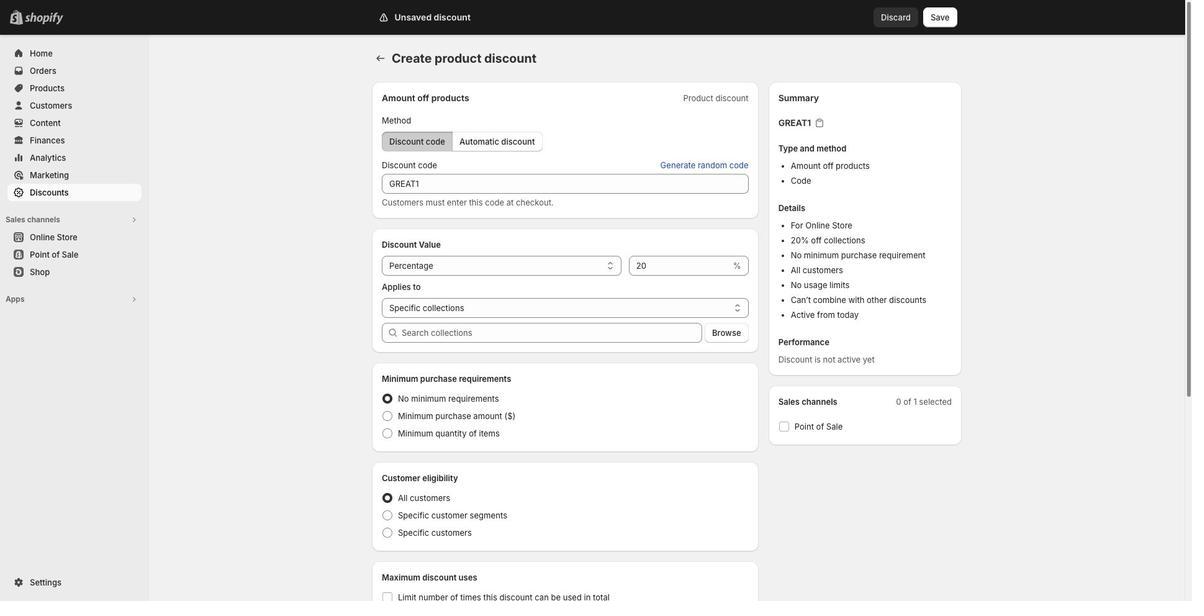 Task type: locate. For each thing, give the bounding box(es) containing it.
shopify image
[[25, 12, 63, 25]]

None text field
[[629, 256, 731, 276]]

None text field
[[382, 174, 749, 194]]

Search collections text field
[[402, 323, 702, 343]]



Task type: vqa. For each thing, say whether or not it's contained in the screenshot.
'My Store' icon
no



